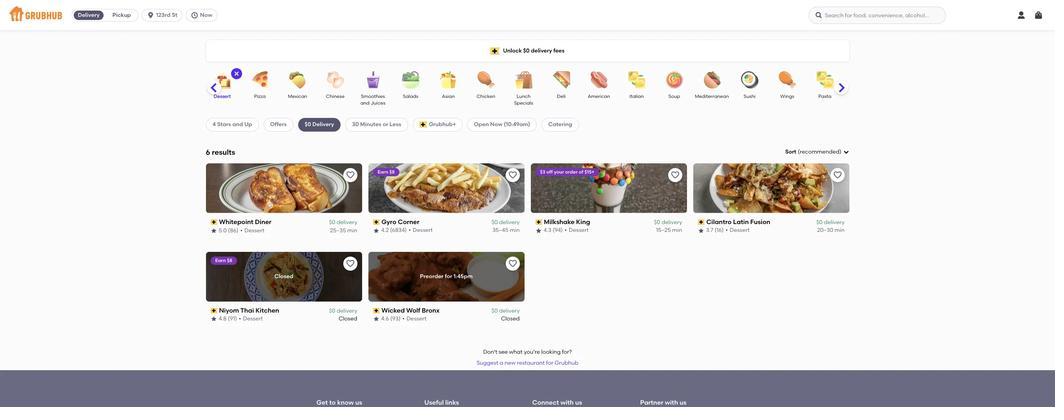 Task type: describe. For each thing, give the bounding box(es) containing it.
suggest a new restaurant for grubhub
[[477, 360, 579, 367]]

(91)
[[228, 316, 237, 323]]

restaurant
[[517, 360, 545, 367]]

5.0
[[219, 227, 227, 234]]

(
[[798, 149, 800, 155]]

with for connect
[[561, 400, 574, 407]]

closed for wicked wolf bronx
[[501, 316, 520, 323]]

subscription pass image for wicked wolf bronx
[[373, 308, 380, 314]]

looking
[[541, 349, 561, 356]]

wolf
[[406, 307, 420, 315]]

(86)
[[228, 227, 238, 234]]

(94)
[[553, 227, 563, 234]]

dessert for wicked wolf bronx
[[407, 316, 427, 323]]

wicked wolf bronx
[[382, 307, 440, 315]]

$0 delivery
[[305, 121, 334, 128]]

min for gyro corner
[[510, 227, 520, 234]]

4.6
[[381, 316, 389, 323]]

35–45 min
[[492, 227, 520, 234]]

dessert for cilantro latin fusion
[[730, 227, 750, 234]]

specials
[[514, 101, 533, 106]]

soup image
[[661, 71, 688, 89]]

asian
[[442, 94, 455, 99]]

with for partner
[[665, 400, 678, 407]]

unlock $0 delivery fees
[[503, 47, 565, 54]]

wicked
[[382, 307, 405, 315]]

sushi
[[744, 94, 756, 99]]

less
[[390, 121, 401, 128]]

us for connect with us
[[575, 400, 582, 407]]

king
[[576, 219, 590, 226]]

delivery for wicked wolf bronx
[[499, 308, 520, 315]]

6 results main content
[[0, 31, 1055, 408]]

cilantro
[[706, 219, 732, 226]]

soup
[[669, 94, 680, 99]]

$0 for niyom thai kitchen
[[329, 308, 335, 315]]

useful
[[424, 400, 444, 407]]

american
[[588, 94, 610, 99]]

offers
[[270, 121, 287, 128]]

results
[[212, 148, 235, 157]]

kitchen
[[256, 307, 279, 315]]

preorder for 1:45pm
[[420, 274, 473, 280]]

1:45pm
[[454, 274, 473, 280]]

35–45
[[492, 227, 509, 234]]

you're
[[524, 349, 540, 356]]

star icon image for whitepoint diner
[[211, 228, 217, 234]]

star icon image for niyom thai kitchen
[[211, 316, 217, 323]]

• dessert for king
[[565, 227, 589, 234]]

grubhub
[[555, 360, 579, 367]]

wings
[[780, 94, 794, 99]]

$0 delivery for cilantro latin fusion
[[817, 219, 845, 226]]

0 horizontal spatial for
[[445, 274, 452, 280]]

lunch specials
[[514, 94, 533, 106]]

bronx
[[422, 307, 440, 315]]

up
[[244, 121, 252, 128]]

$3 off your order of $15+
[[540, 169, 595, 175]]

$8 for gyro
[[389, 169, 395, 175]]

(16)
[[715, 227, 724, 234]]

catering
[[548, 121, 572, 128]]

30
[[352, 121, 359, 128]]

svg image for now
[[191, 11, 199, 19]]

now inside 6 results main content
[[490, 121, 503, 128]]

earn $8 for niyom
[[215, 258, 232, 264]]

mexican
[[288, 94, 307, 99]]

chicken image
[[472, 71, 500, 89]]

cilantro latin fusion
[[706, 219, 771, 226]]

6 results
[[206, 148, 235, 157]]

3 svg image from the left
[[815, 11, 823, 19]]

deli image
[[548, 71, 575, 89]]

dessert image
[[209, 71, 236, 89]]

chinese image
[[322, 71, 349, 89]]

milkshake king logo image
[[531, 164, 687, 213]]

grubhub+
[[429, 121, 456, 128]]

pickup
[[112, 12, 131, 18]]

niyom
[[219, 307, 239, 315]]

wings image
[[774, 71, 801, 89]]

20–30 min
[[817, 227, 845, 234]]

(93)
[[390, 316, 401, 323]]

for inside suggest a new restaurant for grubhub button
[[546, 360, 553, 367]]

whitepoint diner logo image
[[206, 164, 362, 213]]

• for wicked
[[403, 316, 405, 323]]

$15+
[[585, 169, 595, 175]]

pasta image
[[811, 71, 839, 89]]

fees
[[554, 47, 565, 54]]

15–25 min
[[656, 227, 682, 234]]

pizza image
[[246, 71, 274, 89]]

• for gyro
[[409, 227, 411, 234]]

dessert for milkshake king
[[569, 227, 589, 234]]

save this restaurant image for whitepoint diner
[[346, 171, 355, 180]]

a
[[500, 360, 503, 367]]

svg image for 123rd st
[[147, 11, 155, 19]]

1 vertical spatial and
[[232, 121, 243, 128]]

• for niyom
[[239, 316, 241, 323]]

open
[[474, 121, 489, 128]]

15–25
[[656, 227, 671, 234]]

connect with us
[[532, 400, 582, 407]]

star icon image for milkshake king
[[536, 228, 542, 234]]

• dessert for wolf
[[403, 316, 427, 323]]

italian
[[630, 94, 644, 99]]

delivery for milkshake king
[[662, 219, 682, 226]]

4.3
[[544, 227, 551, 234]]

25–35
[[330, 227, 346, 234]]

4.8 (91)
[[219, 316, 237, 323]]

$3
[[540, 169, 546, 175]]

delivery for gyro corner
[[499, 219, 520, 226]]

stars
[[217, 121, 231, 128]]

whitepoint diner
[[219, 219, 272, 226]]

italian image
[[623, 71, 651, 89]]

30 minutes or less
[[352, 121, 401, 128]]

connect
[[532, 400, 559, 407]]

min for milkshake king
[[672, 227, 682, 234]]

to
[[329, 400, 336, 407]]

smoothies and juices
[[361, 94, 386, 106]]

$0 delivery for niyom thai kitchen
[[329, 308, 357, 315]]

minutes
[[360, 121, 381, 128]]

or
[[383, 121, 388, 128]]

(6834)
[[390, 227, 407, 234]]

$0 delivery for whitepoint diner
[[329, 219, 357, 226]]

$0 delivery for gyro corner
[[492, 219, 520, 226]]

new
[[505, 360, 516, 367]]

save this restaurant image for wicked wolf bronx
[[508, 259, 517, 269]]

star icon image for cilantro latin fusion
[[698, 228, 704, 234]]

juices
[[371, 101, 386, 106]]

partner with us
[[640, 400, 687, 407]]

pasta
[[819, 94, 832, 99]]

order
[[565, 169, 578, 175]]

chinese
[[326, 94, 345, 99]]

earn for gyro corner
[[378, 169, 388, 175]]

earn $8 for gyro
[[378, 169, 395, 175]]

partner
[[640, 400, 664, 407]]

and inside 'smoothies and juices'
[[361, 101, 370, 106]]

sort
[[785, 149, 797, 155]]

4
[[213, 121, 216, 128]]

mediterranean
[[695, 94, 729, 99]]

25–35 min
[[330, 227, 357, 234]]

st
[[172, 12, 177, 18]]



Task type: locate. For each thing, give the bounding box(es) containing it.
$0 for whitepoint diner
[[329, 219, 335, 226]]

2 us from the left
[[575, 400, 582, 407]]

star icon image left '4.6' at left
[[373, 316, 379, 323]]

1 svg image from the left
[[147, 11, 155, 19]]

subscription pass image left the cilantro
[[698, 220, 705, 225]]

dessert down wolf
[[407, 316, 427, 323]]

corner
[[398, 219, 419, 226]]

• dessert down king
[[565, 227, 589, 234]]

delivery button
[[72, 9, 105, 22]]

niyom thai kitchen
[[219, 307, 279, 315]]

dessert down dessert image
[[214, 94, 231, 99]]

cilantro latin fusion logo image
[[693, 164, 849, 213]]

• right (86)
[[240, 227, 243, 234]]

unlock
[[503, 47, 522, 54]]

0 horizontal spatial us
[[355, 400, 362, 407]]

don't see what you're looking for?
[[483, 349, 572, 356]]

0 vertical spatial earn
[[378, 169, 388, 175]]

fusion
[[751, 219, 771, 226]]

thai
[[240, 307, 254, 315]]

star icon image
[[211, 228, 217, 234], [373, 228, 379, 234], [536, 228, 542, 234], [698, 228, 704, 234], [211, 316, 217, 323], [373, 316, 379, 323]]

0 horizontal spatial closed
[[274, 274, 293, 280]]

gyro
[[382, 219, 396, 226]]

• for cilantro
[[726, 227, 728, 234]]

$8 for niyom
[[227, 258, 232, 264]]

earn for niyom thai kitchen
[[215, 258, 226, 264]]

0 vertical spatial and
[[361, 101, 370, 106]]

delivery left pickup
[[78, 12, 100, 18]]

4 stars and up
[[213, 121, 252, 128]]

• right (91)
[[239, 316, 241, 323]]

subscription pass image
[[698, 220, 705, 225], [373, 308, 380, 314]]

and down smoothies
[[361, 101, 370, 106]]

0 vertical spatial $8
[[389, 169, 395, 175]]

latin
[[733, 219, 749, 226]]

0 horizontal spatial with
[[561, 400, 574, 407]]

delivery inside 6 results main content
[[312, 121, 334, 128]]

• dessert for diner
[[240, 227, 264, 234]]

0 horizontal spatial grubhub plus flag logo image
[[419, 122, 427, 128]]

mediterranean image
[[698, 71, 726, 89]]

star icon image left 5.0
[[211, 228, 217, 234]]

0 horizontal spatial now
[[200, 12, 212, 18]]

min right 35–45
[[510, 227, 520, 234]]

• for whitepoint
[[240, 227, 243, 234]]

(10:49am)
[[504, 121, 530, 128]]

sushi image
[[736, 71, 764, 89]]

0 vertical spatial delivery
[[78, 12, 100, 18]]

3.7 (16)
[[706, 227, 724, 234]]

asian image
[[435, 71, 462, 89]]

2 min from the left
[[510, 227, 520, 234]]

5.0 (86)
[[219, 227, 238, 234]]

subscription pass image
[[211, 220, 217, 225], [373, 220, 380, 225], [536, 220, 542, 225], [211, 308, 217, 314]]

with right connect
[[561, 400, 574, 407]]

20–30
[[817, 227, 833, 234]]

mexican image
[[284, 71, 311, 89]]

1 horizontal spatial grubhub plus flag logo image
[[491, 47, 500, 55]]

4.2
[[381, 227, 389, 234]]

and left up
[[232, 121, 243, 128]]

diner
[[255, 219, 272, 226]]

sort ( recommended )
[[785, 149, 842, 155]]

smoothies and juices image
[[359, 71, 387, 89]]

dessert down latin
[[730, 227, 750, 234]]

2 with from the left
[[665, 400, 678, 407]]

• dessert down whitepoint diner
[[240, 227, 264, 234]]

delivery inside button
[[78, 12, 100, 18]]

$0 for gyro corner
[[492, 219, 498, 226]]

0 vertical spatial earn $8
[[378, 169, 395, 175]]

delivery for whitepoint diner
[[337, 219, 357, 226]]

save this restaurant image
[[508, 171, 517, 180]]

1 horizontal spatial with
[[665, 400, 678, 407]]

dessert for whitepoint diner
[[245, 227, 264, 234]]

smoothies
[[361, 94, 385, 99]]

dessert down king
[[569, 227, 589, 234]]

$0 for wicked wolf bronx
[[492, 308, 498, 315]]

1 vertical spatial earn
[[215, 258, 226, 264]]

2 horizontal spatial us
[[680, 400, 687, 407]]

•
[[240, 227, 243, 234], [409, 227, 411, 234], [565, 227, 567, 234], [726, 227, 728, 234], [239, 316, 241, 323], [403, 316, 405, 323]]

us right partner
[[680, 400, 687, 407]]

lunch specials image
[[510, 71, 537, 89]]

us right know
[[355, 400, 362, 407]]

1 with from the left
[[561, 400, 574, 407]]

now right open
[[490, 121, 503, 128]]

deli
[[557, 94, 566, 99]]

• dessert down corner at the left of the page
[[409, 227, 433, 234]]

recommended
[[800, 149, 840, 155]]

milkshake king
[[544, 219, 590, 226]]

none field inside 6 results main content
[[785, 148, 849, 156]]

star icon image left 3.7
[[698, 228, 704, 234]]

gyro corner logo image
[[368, 164, 525, 213]]

save this restaurant image for cilantro latin fusion
[[833, 171, 842, 180]]

$0 for cilantro latin fusion
[[817, 219, 823, 226]]

closed left '4.6' at left
[[339, 316, 357, 323]]

1 horizontal spatial subscription pass image
[[698, 220, 705, 225]]

1 horizontal spatial svg image
[[191, 11, 199, 19]]

with
[[561, 400, 574, 407], [665, 400, 678, 407]]

closed up the kitchen
[[274, 274, 293, 280]]

get to know us
[[317, 400, 362, 407]]

grubhub plus flag logo image for grubhub+
[[419, 122, 427, 128]]

for down the looking
[[546, 360, 553, 367]]

svg image
[[1017, 11, 1026, 20], [1034, 11, 1044, 20], [233, 71, 240, 77], [843, 149, 849, 155]]

none field containing sort
[[785, 148, 849, 156]]

$0 delivery for wicked wolf bronx
[[492, 308, 520, 315]]

1 vertical spatial earn $8
[[215, 258, 232, 264]]

3 min from the left
[[672, 227, 682, 234]]

1 horizontal spatial us
[[575, 400, 582, 407]]

for?
[[562, 349, 572, 356]]

)
[[840, 149, 842, 155]]

grubhub plus flag logo image left unlock
[[491, 47, 500, 55]]

4 min from the left
[[835, 227, 845, 234]]

1 horizontal spatial and
[[361, 101, 370, 106]]

salads image
[[397, 71, 424, 89]]

us right connect
[[575, 400, 582, 407]]

subscription pass image left the gyro
[[373, 220, 380, 225]]

4.6 (93)
[[381, 316, 401, 323]]

• right (94)
[[565, 227, 567, 234]]

• for milkshake
[[565, 227, 567, 234]]

4.8
[[219, 316, 227, 323]]

0 horizontal spatial svg image
[[147, 11, 155, 19]]

preorder
[[420, 274, 444, 280]]

$8
[[389, 169, 395, 175], [227, 258, 232, 264]]

1 vertical spatial now
[[490, 121, 503, 128]]

• dessert for latin
[[726, 227, 750, 234]]

0 vertical spatial grubhub plus flag logo image
[[491, 47, 500, 55]]

• dessert down cilantro latin fusion
[[726, 227, 750, 234]]

gyro corner
[[382, 219, 419, 226]]

pizza
[[254, 94, 266, 99]]

min right 20–30 at the right of page
[[835, 227, 845, 234]]

closed up what
[[501, 316, 520, 323]]

delivery for cilantro latin fusion
[[824, 219, 845, 226]]

closed for niyom thai kitchen
[[339, 316, 357, 323]]

0 horizontal spatial earn
[[215, 258, 226, 264]]

• dessert
[[240, 227, 264, 234], [409, 227, 433, 234], [565, 227, 589, 234], [726, 227, 750, 234], [239, 316, 263, 323], [403, 316, 427, 323]]

save this restaurant button
[[343, 168, 357, 182], [506, 168, 520, 182], [668, 168, 682, 182], [831, 168, 845, 182], [343, 257, 357, 271], [506, 257, 520, 271]]

• dessert down niyom thai kitchen
[[239, 316, 263, 323]]

main navigation navigation
[[0, 0, 1055, 31]]

0 horizontal spatial $8
[[227, 258, 232, 264]]

6
[[206, 148, 210, 157]]

subscription pass image left whitepoint
[[211, 220, 217, 225]]

1 vertical spatial delivery
[[312, 121, 334, 128]]

0 vertical spatial now
[[200, 12, 212, 18]]

1 vertical spatial subscription pass image
[[373, 308, 380, 314]]

4.2 (6834)
[[381, 227, 407, 234]]

min for cilantro latin fusion
[[835, 227, 845, 234]]

grubhub plus flag logo image
[[491, 47, 500, 55], [419, 122, 427, 128]]

1 min from the left
[[347, 227, 357, 234]]

us for partner with us
[[680, 400, 687, 407]]

subscription pass image for niyom thai kitchen
[[211, 308, 217, 314]]

get
[[317, 400, 328, 407]]

lunch
[[517, 94, 531, 99]]

min
[[347, 227, 357, 234], [510, 227, 520, 234], [672, 227, 682, 234], [835, 227, 845, 234]]

3 us from the left
[[680, 400, 687, 407]]

subscription pass image for whitepoint diner
[[211, 220, 217, 225]]

your
[[554, 169, 564, 175]]

1 horizontal spatial for
[[546, 360, 553, 367]]

$0 delivery
[[329, 219, 357, 226], [492, 219, 520, 226], [654, 219, 682, 226], [817, 219, 845, 226], [329, 308, 357, 315], [492, 308, 520, 315]]

open now (10:49am)
[[474, 121, 530, 128]]

american image
[[585, 71, 613, 89]]

suggest
[[477, 360, 498, 367]]

star icon image for wicked wolf bronx
[[373, 316, 379, 323]]

123rd
[[156, 12, 171, 18]]

• dessert for thai
[[239, 316, 263, 323]]

4.3 (94)
[[544, 227, 563, 234]]

subscription pass image left milkshake
[[536, 220, 542, 225]]

1 horizontal spatial now
[[490, 121, 503, 128]]

123rd st
[[156, 12, 177, 18]]

with right partner
[[665, 400, 678, 407]]

subscription pass image left 'niyom'
[[211, 308, 217, 314]]

star icon image left 4.3
[[536, 228, 542, 234]]

what
[[509, 349, 523, 356]]

delivery for niyom thai kitchen
[[337, 308, 357, 315]]

2 horizontal spatial closed
[[501, 316, 520, 323]]

None field
[[785, 148, 849, 156]]

1 horizontal spatial earn $8
[[378, 169, 395, 175]]

1 horizontal spatial closed
[[339, 316, 357, 323]]

3.7
[[706, 227, 714, 234]]

1 vertical spatial $8
[[227, 258, 232, 264]]

subscription pass image for milkshake king
[[536, 220, 542, 225]]

grubhub plus flag logo image left grubhub+
[[419, 122, 427, 128]]

earn $8
[[378, 169, 395, 175], [215, 258, 232, 264]]

now inside button
[[200, 12, 212, 18]]

0 vertical spatial subscription pass image
[[698, 220, 705, 225]]

$0 delivery for milkshake king
[[654, 219, 682, 226]]

subscription pass image for gyro corner
[[373, 220, 380, 225]]

now right "st"
[[200, 12, 212, 18]]

• right the (16)
[[726, 227, 728, 234]]

1 horizontal spatial delivery
[[312, 121, 334, 128]]

star icon image left 4.2
[[373, 228, 379, 234]]

$0
[[523, 47, 530, 54], [305, 121, 311, 128], [329, 219, 335, 226], [492, 219, 498, 226], [654, 219, 660, 226], [817, 219, 823, 226], [329, 308, 335, 315], [492, 308, 498, 315]]

dessert down "diner"
[[245, 227, 264, 234]]

useful links
[[424, 400, 459, 407]]

dessert down corner at the left of the page
[[413, 227, 433, 234]]

min right 25–35
[[347, 227, 357, 234]]

0 horizontal spatial subscription pass image
[[373, 308, 380, 314]]

don't
[[483, 349, 497, 356]]

min for whitepoint diner
[[347, 227, 357, 234]]

2 svg image from the left
[[191, 11, 199, 19]]

1 us from the left
[[355, 400, 362, 407]]

1 horizontal spatial $8
[[389, 169, 395, 175]]

dessert down niyom thai kitchen
[[243, 316, 263, 323]]

save this restaurant image
[[346, 171, 355, 180], [671, 171, 680, 180], [833, 171, 842, 180], [346, 259, 355, 269], [508, 259, 517, 269]]

svg image inside now button
[[191, 11, 199, 19]]

dessert for niyom thai kitchen
[[243, 316, 263, 323]]

for left 1:45pm
[[445, 274, 452, 280]]

off
[[547, 169, 553, 175]]

2 horizontal spatial svg image
[[815, 11, 823, 19]]

0 horizontal spatial earn $8
[[215, 258, 232, 264]]

$0 for milkshake king
[[654, 219, 660, 226]]

0 vertical spatial for
[[445, 274, 452, 280]]

• dessert for corner
[[409, 227, 433, 234]]

suggest a new restaurant for grubhub button
[[473, 357, 582, 371]]

grubhub plus flag logo image for unlock $0 delivery fees
[[491, 47, 500, 55]]

svg image
[[147, 11, 155, 19], [191, 11, 199, 19], [815, 11, 823, 19]]

min right "15–25"
[[672, 227, 682, 234]]

delivery down "chinese"
[[312, 121, 334, 128]]

1 vertical spatial grubhub plus flag logo image
[[419, 122, 427, 128]]

delivery
[[531, 47, 552, 54], [337, 219, 357, 226], [499, 219, 520, 226], [662, 219, 682, 226], [824, 219, 845, 226], [337, 308, 357, 315], [499, 308, 520, 315]]

1 horizontal spatial earn
[[378, 169, 388, 175]]

0 horizontal spatial delivery
[[78, 12, 100, 18]]

subscription pass image left wicked
[[373, 308, 380, 314]]

see
[[499, 349, 508, 356]]

dessert for gyro corner
[[413, 227, 433, 234]]

• right (93) at the bottom of page
[[403, 316, 405, 323]]

0 horizontal spatial and
[[232, 121, 243, 128]]

of
[[579, 169, 583, 175]]

star icon image for gyro corner
[[373, 228, 379, 234]]

chicken
[[477, 94, 495, 99]]

star icon image left 4.8
[[211, 316, 217, 323]]

svg image inside 123rd st button
[[147, 11, 155, 19]]

• down corner at the left of the page
[[409, 227, 411, 234]]

1 vertical spatial for
[[546, 360, 553, 367]]

• dessert down wolf
[[403, 316, 427, 323]]

subscription pass image for cilantro latin fusion
[[698, 220, 705, 225]]

Search for food, convenience, alcohol... search field
[[809, 7, 946, 24]]



Task type: vqa. For each thing, say whether or not it's contained in the screenshot.
delivery for Wicked Wolf Bronx
yes



